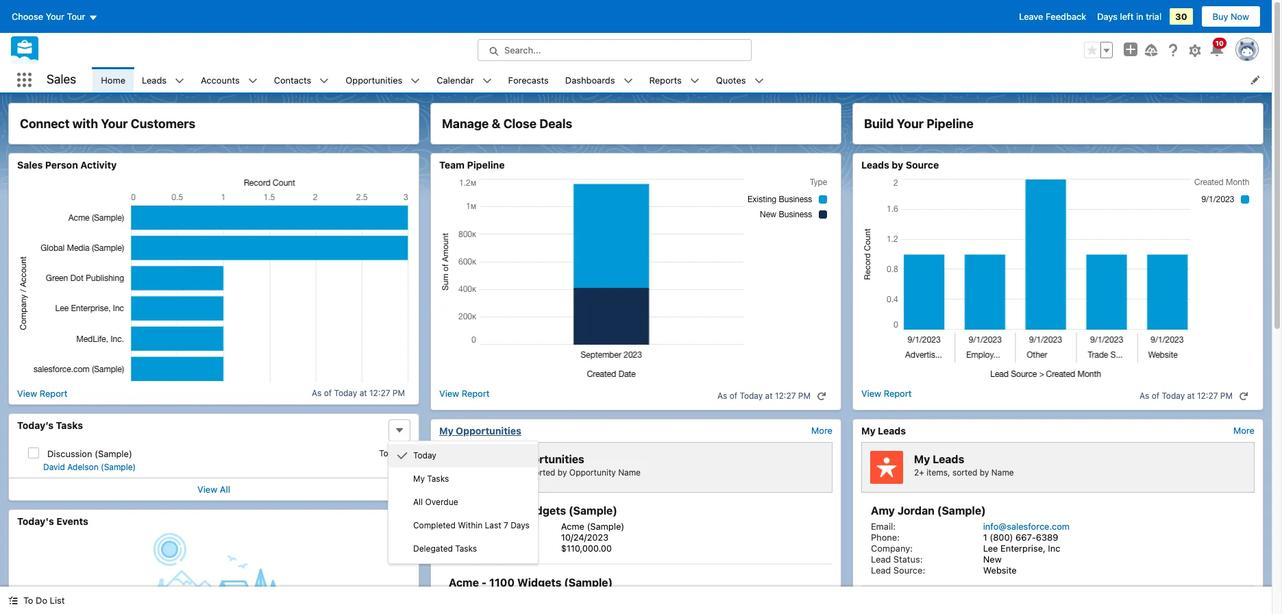 Task type: describe. For each thing, give the bounding box(es) containing it.
$110,000.00
[[561, 543, 612, 554]]

sorted for close
[[531, 467, 556, 478]]

12:​27 for build your pipeline
[[1198, 391, 1219, 401]]

build your pipeline
[[864, 117, 974, 131]]

build
[[864, 117, 894, 131]]

report for customers
[[40, 388, 67, 399]]

today's events
[[17, 515, 88, 527]]

manage & close deals
[[442, 117, 573, 131]]

opportunities inside list item
[[346, 74, 403, 85]]

items, for pipeline
[[927, 467, 951, 478]]

pm for manage
[[799, 391, 811, 401]]

more link for manage & close deals
[[812, 425, 833, 436]]

text default image inside to do list button
[[8, 596, 18, 606]]

(800)
[[990, 532, 1014, 543]]

view for connect with your customers
[[17, 388, 37, 399]]

discussion (sample) link
[[47, 448, 132, 459]]

calendar
[[437, 74, 474, 85]]

calendar list item
[[429, 67, 500, 93]]

buy now
[[1213, 11, 1250, 22]]

(sample) down $110,000.00
[[564, 577, 613, 589]]

leads list item
[[134, 67, 193, 93]]

amy
[[871, 505, 895, 517]]

lead for lead source:
[[871, 565, 891, 576]]

view all
[[197, 484, 230, 495]]

1,200
[[489, 505, 520, 517]]

quotes link
[[708, 67, 754, 93]]

text default image inside the today link
[[397, 451, 408, 462]]

quotes
[[716, 74, 746, 85]]

new
[[984, 554, 1002, 565]]

30
[[1176, 11, 1188, 22]]

status:
[[894, 554, 923, 565]]

1 horizontal spatial pipeline
[[927, 117, 974, 131]]

1 horizontal spatial days
[[1098, 11, 1118, 22]]

by for manage & close deals
[[558, 467, 567, 478]]

1 vertical spatial days
[[511, 520, 530, 530]]

team pipeline
[[439, 159, 505, 171]]

calendar link
[[429, 67, 482, 93]]

view report for deals
[[439, 388, 490, 399]]

acme (sample)
[[561, 521, 625, 532]]

accounts link
[[193, 67, 248, 93]]

david
[[43, 462, 65, 472]]

report for deals
[[462, 388, 490, 399]]

acme for acme - 1100 widgets (sample)
[[449, 577, 479, 589]]

today's tasks
[[17, 419, 83, 431]]

more for build your pipeline
[[1234, 425, 1255, 436]]

leave feedback
[[1020, 11, 1087, 22]]

tasks for my tasks
[[427, 473, 449, 484]]

0 horizontal spatial 12:​27
[[370, 388, 390, 398]]

now
[[1231, 11, 1250, 22]]

quotes list item
[[708, 67, 772, 93]]

(sample) up $110,000.00
[[587, 521, 625, 532]]

leave feedback link
[[1020, 11, 1087, 22]]

contacts list item
[[266, 67, 338, 93]]

- for 1100
[[482, 577, 487, 589]]

acme - 1100 widgets (sample)
[[449, 577, 613, 589]]

info@salesforce.com link
[[984, 521, 1070, 532]]

text default image for contacts
[[320, 76, 329, 86]]

info@salesforce.com
[[984, 521, 1070, 532]]

acme - 1,200 widgets (sample)
[[449, 505, 618, 517]]

delegated tasks
[[413, 543, 477, 554]]

view all link
[[197, 484, 230, 495]]

widgets for 1,200
[[522, 505, 566, 517]]

search...
[[505, 45, 541, 56]]

3 report from the left
[[884, 388, 912, 399]]

amount:
[[449, 543, 484, 554]]

(sample) up acme (sample)
[[569, 505, 618, 517]]

connect with your customers
[[20, 117, 195, 131]]

&
[[492, 117, 501, 131]]

person
[[45, 159, 78, 171]]

to do list
[[23, 595, 65, 606]]

in
[[1137, 11, 1144, 22]]

1 horizontal spatial close
[[504, 117, 537, 131]]

delegated
[[413, 543, 453, 554]]

0 horizontal spatial pm
[[393, 388, 405, 398]]

items, for close
[[505, 467, 528, 478]]

discussion
[[47, 448, 92, 459]]

opportunities for my opportunities 2+ items, sorted by opportunity name
[[511, 453, 585, 465]]

deals
[[540, 117, 573, 131]]

leads by source
[[862, 159, 939, 171]]

customers
[[131, 117, 195, 131]]

0 horizontal spatial as
[[312, 388, 322, 398]]

activity
[[80, 159, 117, 171]]

events
[[56, 515, 88, 527]]

text default image for dashboards
[[624, 76, 633, 86]]

search... button
[[478, 39, 752, 61]]

source
[[906, 159, 939, 171]]

view for build your pipeline
[[862, 388, 882, 399]]

company:
[[871, 543, 913, 554]]

feedback
[[1046, 11, 1087, 22]]

contacts
[[274, 74, 311, 85]]

text default image for quotes
[[754, 76, 764, 86]]

dashboards list item
[[557, 67, 641, 93]]

leads link
[[134, 67, 175, 93]]

0 horizontal spatial at
[[360, 388, 367, 398]]

1 horizontal spatial all
[[413, 497, 423, 507]]

of for build your pipeline
[[1152, 391, 1160, 401]]

reports
[[650, 74, 682, 85]]

6389
[[1036, 532, 1059, 543]]

manage
[[442, 117, 489, 131]]

list containing home
[[93, 67, 1272, 93]]

my opportunities
[[439, 425, 522, 436]]

accounts
[[201, 74, 240, 85]]

1100
[[489, 577, 515, 589]]

connect
[[20, 117, 70, 131]]

last
[[485, 520, 502, 530]]

7
[[504, 520, 509, 530]]

discussion (sample) david adelson (sample)
[[43, 448, 136, 472]]

adelson
[[67, 462, 99, 472]]

- for 1,200
[[482, 505, 487, 517]]

with
[[73, 117, 98, 131]]

of for manage & close deals
[[730, 391, 738, 401]]

do
[[36, 595, 47, 606]]

left
[[1121, 11, 1134, 22]]

my opportunities 2+ items, sorted by opportunity name
[[492, 453, 641, 478]]

my for my leads 2+ items, sorted by name
[[915, 453, 931, 465]]

within
[[458, 520, 483, 530]]

home
[[101, 74, 125, 85]]

pm for build
[[1221, 391, 1233, 401]]

1 horizontal spatial your
[[101, 117, 128, 131]]

your for build
[[897, 117, 924, 131]]

team
[[439, 159, 465, 171]]

view report link for deals
[[439, 388, 490, 404]]

david adelson (sample) link
[[43, 462, 136, 473]]

1 (800) 667-6389
[[984, 532, 1059, 543]]

name inside my leads 2+ items, sorted by name
[[992, 467, 1014, 478]]

sales for sales
[[47, 72, 76, 87]]

completed within last 7 days link
[[389, 514, 538, 537]]

text default image for manage & close deals
[[817, 391, 827, 401]]

more for manage & close deals
[[812, 425, 833, 436]]



Task type: vqa. For each thing, say whether or not it's contained in the screenshot.


Task type: locate. For each thing, give the bounding box(es) containing it.
account name:
[[449, 521, 513, 532]]

2+ for your
[[915, 467, 925, 478]]

1 horizontal spatial more
[[1234, 425, 1255, 436]]

tasks inside the my tasks link
[[427, 473, 449, 484]]

1 horizontal spatial 2+
[[915, 467, 925, 478]]

1 vertical spatial tasks
[[427, 473, 449, 484]]

acme for acme (sample)
[[561, 521, 585, 532]]

tasks for delegated tasks
[[455, 543, 477, 554]]

report up my leads
[[884, 388, 912, 399]]

my for my leads
[[862, 425, 876, 436]]

1 name from the left
[[618, 467, 641, 478]]

2 - from the top
[[482, 577, 487, 589]]

text default image inside the accounts list item
[[248, 76, 258, 86]]

1 vertical spatial close
[[449, 532, 472, 543]]

view report up my opportunities
[[439, 388, 490, 399]]

as of today at 12:​27 pm for manage & close deals
[[718, 391, 811, 401]]

today
[[334, 388, 357, 398], [740, 391, 763, 401], [1162, 391, 1186, 401], [379, 448, 402, 458], [413, 450, 437, 460]]

1 vertical spatial acme
[[561, 521, 585, 532]]

days left the left
[[1098, 11, 1118, 22]]

delegated tasks link
[[389, 537, 538, 560]]

3 view report link from the left
[[862, 388, 912, 404]]

(sample) down discussion (sample) link
[[101, 462, 136, 472]]

2 horizontal spatial as
[[1140, 391, 1150, 401]]

items,
[[505, 467, 528, 478], [927, 467, 951, 478]]

by
[[892, 159, 904, 171], [558, 467, 567, 478], [980, 467, 990, 478]]

accounts list item
[[193, 67, 266, 93]]

items, up amy jordan (sample)
[[927, 467, 951, 478]]

2 horizontal spatial 12:​27
[[1198, 391, 1219, 401]]

1 vertical spatial opportunities
[[456, 425, 522, 436]]

1 horizontal spatial more link
[[1234, 425, 1255, 436]]

2 lead from the top
[[871, 565, 891, 576]]

0 horizontal spatial items,
[[505, 467, 528, 478]]

all overdue
[[413, 497, 458, 507]]

tasks down 'close date:'
[[455, 543, 477, 554]]

text default image right quotes
[[754, 76, 764, 86]]

forecasts
[[508, 74, 549, 85]]

text default image down search... button
[[624, 76, 633, 86]]

tasks for today's tasks
[[56, 419, 83, 431]]

view report link up my opportunities
[[439, 388, 490, 404]]

667-
[[1016, 532, 1037, 543]]

opportunities inside my opportunities 2+ items, sorted by opportunity name
[[511, 453, 585, 465]]

widgets
[[522, 505, 566, 517], [517, 577, 562, 589]]

trial
[[1146, 11, 1162, 22]]

sales up the connect
[[47, 72, 76, 87]]

text default image inside dashboards list item
[[624, 76, 633, 86]]

dashboards link
[[557, 67, 624, 93]]

tasks up discussion
[[56, 419, 83, 431]]

text default image for calendar
[[482, 76, 492, 86]]

my tasks
[[413, 473, 449, 484]]

sorted for pipeline
[[953, 467, 978, 478]]

1 horizontal spatial by
[[892, 159, 904, 171]]

sorted up amy jordan (sample)
[[953, 467, 978, 478]]

1 horizontal spatial items,
[[927, 467, 951, 478]]

buy
[[1213, 11, 1229, 22]]

1 vertical spatial -
[[482, 577, 487, 589]]

text default image
[[817, 391, 827, 401], [1239, 391, 1249, 401], [8, 596, 18, 606]]

2 horizontal spatial at
[[1188, 391, 1195, 401]]

my for my opportunities 2+ items, sorted by opportunity name
[[492, 453, 508, 465]]

text default image for build your pipeline
[[1239, 391, 1249, 401]]

enterprise,
[[1001, 543, 1046, 554]]

widgets right 1,200
[[522, 505, 566, 517]]

1 horizontal spatial view report link
[[439, 388, 490, 404]]

(sample) up 1 on the right bottom of the page
[[938, 505, 986, 517]]

1 vertical spatial widgets
[[517, 577, 562, 589]]

home link
[[93, 67, 134, 93]]

acme down delegated tasks link
[[449, 577, 479, 589]]

by inside my opportunities 2+ items, sorted by opportunity name
[[558, 467, 567, 478]]

0 horizontal spatial as of today at 12:​27 pm
[[312, 388, 405, 398]]

widgets for 1100
[[517, 577, 562, 589]]

2 horizontal spatial of
[[1152, 391, 1160, 401]]

1 horizontal spatial view report
[[439, 388, 490, 399]]

12:​27
[[370, 388, 390, 398], [775, 391, 796, 401], [1198, 391, 1219, 401]]

1 horizontal spatial as of today at 12:​27 pm
[[718, 391, 811, 401]]

text default image for leads
[[175, 76, 184, 86]]

my for my tasks
[[413, 473, 425, 484]]

1 horizontal spatial pm
[[799, 391, 811, 401]]

menu
[[389, 444, 538, 560]]

text default image right contacts
[[320, 76, 329, 86]]

widgets right the 1100
[[517, 577, 562, 589]]

as of today at 12:​27 pm for build your pipeline
[[1140, 391, 1233, 401]]

(sample) up david adelson (sample) link
[[95, 448, 132, 459]]

1 horizontal spatial report
[[462, 388, 490, 399]]

2 2+ from the left
[[915, 467, 925, 478]]

text default image for opportunities
[[411, 76, 420, 86]]

opportunities list item
[[338, 67, 429, 93]]

2 horizontal spatial your
[[897, 117, 924, 131]]

today link
[[389, 444, 538, 467]]

2 view report from the left
[[439, 388, 490, 399]]

0 vertical spatial all
[[220, 484, 230, 495]]

my inside my opportunities 2+ items, sorted by opportunity name
[[492, 453, 508, 465]]

view report up today's
[[17, 388, 67, 399]]

1 horizontal spatial as
[[718, 391, 728, 401]]

items, up 1,200
[[505, 467, 528, 478]]

2 horizontal spatial by
[[980, 467, 990, 478]]

your
[[46, 11, 64, 22], [101, 117, 128, 131], [897, 117, 924, 131]]

your right build
[[897, 117, 924, 131]]

leave
[[1020, 11, 1044, 22]]

account
[[449, 521, 483, 532]]

0 vertical spatial widgets
[[522, 505, 566, 517]]

2 horizontal spatial view report link
[[862, 388, 912, 404]]

your left tour
[[46, 11, 64, 22]]

list
[[93, 67, 1272, 93]]

name right opportunity
[[618, 467, 641, 478]]

more
[[812, 425, 833, 436], [1234, 425, 1255, 436]]

leads inside leads "link"
[[142, 74, 167, 85]]

sales left 'person'
[[17, 159, 43, 171]]

10/24/2023
[[561, 532, 609, 543]]

leads
[[142, 74, 167, 85], [862, 159, 890, 171], [878, 425, 906, 436], [933, 453, 965, 465]]

lead source:
[[871, 565, 926, 576]]

my inside "link"
[[439, 425, 454, 436]]

your right with
[[101, 117, 128, 131]]

0 horizontal spatial by
[[558, 467, 567, 478]]

sorted inside my leads 2+ items, sorted by name
[[953, 467, 978, 478]]

1 view report from the left
[[17, 388, 67, 399]]

0 horizontal spatial report
[[40, 388, 67, 399]]

jordan
[[898, 505, 935, 517]]

- up account name:
[[482, 505, 487, 517]]

1 - from the top
[[482, 505, 487, 517]]

text default image inside leads list item
[[175, 76, 184, 86]]

12:​27 for manage & close deals
[[775, 391, 796, 401]]

forecasts link
[[500, 67, 557, 93]]

2 view report link from the left
[[439, 388, 490, 404]]

1 horizontal spatial 12:​27
[[775, 391, 796, 401]]

2 vertical spatial acme
[[449, 577, 479, 589]]

tasks up the all overdue
[[427, 473, 449, 484]]

view report for customers
[[17, 388, 67, 399]]

tasks
[[56, 419, 83, 431], [427, 473, 449, 484], [455, 543, 477, 554]]

completed within last 7 days
[[413, 520, 530, 530]]

your for choose
[[46, 11, 64, 22]]

view report link
[[17, 388, 67, 399], [439, 388, 490, 404], [862, 388, 912, 404]]

text default image inside the calendar list item
[[482, 76, 492, 86]]

opportunities inside "link"
[[456, 425, 522, 436]]

0 vertical spatial acme
[[449, 505, 479, 517]]

lead down company:
[[871, 565, 891, 576]]

1 view report link from the left
[[17, 388, 67, 399]]

opportunities for my opportunities
[[456, 425, 522, 436]]

1 horizontal spatial text default image
[[817, 391, 827, 401]]

to do list button
[[0, 587, 73, 614]]

lead status:
[[871, 554, 923, 565]]

0 horizontal spatial sales
[[17, 159, 43, 171]]

1 lead from the top
[[871, 554, 891, 565]]

1 horizontal spatial at
[[766, 391, 773, 401]]

my tasks link
[[389, 467, 538, 491]]

leads inside my leads link
[[878, 425, 906, 436]]

2 more from the left
[[1234, 425, 1255, 436]]

view report up my leads
[[862, 388, 912, 399]]

pipeline up 'source'
[[927, 117, 974, 131]]

buy now button
[[1201, 5, 1261, 27]]

source:
[[894, 565, 926, 576]]

all
[[220, 484, 230, 495], [413, 497, 423, 507]]

overdue
[[425, 497, 458, 507]]

my leads link
[[862, 425, 906, 437]]

2 horizontal spatial pm
[[1221, 391, 1233, 401]]

lead down phone:
[[871, 554, 891, 565]]

2+ for &
[[492, 467, 502, 478]]

2 items, from the left
[[927, 467, 951, 478]]

report up today's tasks
[[40, 388, 67, 399]]

text default image
[[175, 76, 184, 86], [248, 76, 258, 86], [320, 76, 329, 86], [411, 76, 420, 86], [482, 76, 492, 86], [624, 76, 633, 86], [690, 76, 700, 86], [754, 76, 764, 86], [397, 451, 408, 462]]

sales person activity
[[17, 159, 117, 171]]

- left the 1100
[[482, 577, 487, 589]]

2 horizontal spatial tasks
[[455, 543, 477, 554]]

0 vertical spatial tasks
[[56, 419, 83, 431]]

today's
[[17, 419, 54, 431]]

close
[[504, 117, 537, 131], [449, 532, 472, 543]]

by inside my leads 2+ items, sorted by name
[[980, 467, 990, 478]]

1 more from the left
[[812, 425, 833, 436]]

acme - 1100 widgets (sample) link
[[449, 575, 823, 614]]

name:
[[486, 521, 513, 532]]

reports link
[[641, 67, 690, 93]]

2 vertical spatial opportunities
[[511, 453, 585, 465]]

2 more link from the left
[[1234, 425, 1255, 436]]

view report link up my leads
[[862, 388, 912, 404]]

your inside 'popup button'
[[46, 11, 64, 22]]

3 view report from the left
[[862, 388, 912, 399]]

as
[[312, 388, 322, 398], [718, 391, 728, 401], [1140, 391, 1150, 401]]

2 name from the left
[[992, 467, 1014, 478]]

text default image for accounts
[[248, 76, 258, 86]]

0 horizontal spatial of
[[324, 388, 332, 398]]

2 report from the left
[[462, 388, 490, 399]]

sorted inside my opportunities 2+ items, sorted by opportunity name
[[531, 467, 556, 478]]

email:
[[871, 521, 896, 532]]

1 horizontal spatial tasks
[[427, 473, 449, 484]]

text default image inside the contacts list item
[[320, 76, 329, 86]]

1 horizontal spatial sales
[[47, 72, 76, 87]]

0 vertical spatial pipeline
[[927, 117, 974, 131]]

0 horizontal spatial your
[[46, 11, 64, 22]]

items, inside my leads 2+ items, sorted by name
[[927, 467, 951, 478]]

inc
[[1049, 543, 1061, 554]]

1 vertical spatial sales
[[17, 159, 43, 171]]

1
[[984, 532, 988, 543]]

acme up $110,000.00
[[561, 521, 585, 532]]

text default image right accounts
[[248, 76, 258, 86]]

0 horizontal spatial view report link
[[17, 388, 67, 399]]

my
[[439, 425, 454, 436], [862, 425, 876, 436], [492, 453, 508, 465], [915, 453, 931, 465], [413, 473, 425, 484]]

choose your tour button
[[11, 5, 98, 27]]

1 horizontal spatial name
[[992, 467, 1014, 478]]

group
[[1085, 42, 1113, 58]]

1 horizontal spatial sorted
[[953, 467, 978, 478]]

phone:
[[871, 532, 900, 543]]

to
[[23, 595, 33, 606]]

view report link up today's
[[17, 388, 67, 399]]

by left 'source'
[[892, 159, 904, 171]]

items, inside my opportunities 2+ items, sorted by opportunity name
[[505, 467, 528, 478]]

0 vertical spatial close
[[504, 117, 537, 131]]

0 horizontal spatial close
[[449, 532, 472, 543]]

menu containing today
[[389, 444, 538, 560]]

tasks inside delegated tasks link
[[455, 543, 477, 554]]

as for manage & close deals
[[718, 391, 728, 401]]

0 horizontal spatial days
[[511, 520, 530, 530]]

report up my opportunities
[[462, 388, 490, 399]]

0 horizontal spatial tasks
[[56, 419, 83, 431]]

2 vertical spatial tasks
[[455, 543, 477, 554]]

0 vertical spatial -
[[482, 505, 487, 517]]

more link for build your pipeline
[[1234, 425, 1255, 436]]

text default image inside opportunities list item
[[411, 76, 420, 86]]

0 horizontal spatial view report
[[17, 388, 67, 399]]

name inside my opportunities 2+ items, sorted by opportunity name
[[618, 467, 641, 478]]

at for build your pipeline
[[1188, 391, 1195, 401]]

0 vertical spatial days
[[1098, 11, 1118, 22]]

close date:
[[449, 532, 497, 543]]

sorted up acme - 1,200 widgets (sample)
[[531, 467, 556, 478]]

1 vertical spatial all
[[413, 497, 423, 507]]

text default image right reports
[[690, 76, 700, 86]]

2+ up jordan
[[915, 467, 925, 478]]

2+ inside my leads 2+ items, sorted by name
[[915, 467, 925, 478]]

sorted
[[531, 467, 556, 478], [953, 467, 978, 478]]

2 sorted from the left
[[953, 467, 978, 478]]

text default image up the my tasks link
[[397, 451, 408, 462]]

website
[[984, 565, 1017, 576]]

as for build your pipeline
[[1140, 391, 1150, 401]]

my inside my leads 2+ items, sorted by name
[[915, 453, 931, 465]]

by up 1 on the right bottom of the page
[[980, 467, 990, 478]]

1 horizontal spatial of
[[730, 391, 738, 401]]

as of today at 12:​27 pm
[[312, 388, 405, 398], [718, 391, 811, 401], [1140, 391, 1233, 401]]

0 horizontal spatial pipeline
[[467, 159, 505, 171]]

opportunity
[[570, 467, 616, 478]]

text default image right calendar
[[482, 76, 492, 86]]

dashboards
[[565, 74, 615, 85]]

0 horizontal spatial name
[[618, 467, 641, 478]]

text default image inside reports list item
[[690, 76, 700, 86]]

0 horizontal spatial sorted
[[531, 467, 556, 478]]

my inside menu
[[413, 473, 425, 484]]

view for manage & close deals
[[439, 388, 459, 399]]

0 horizontal spatial all
[[220, 484, 230, 495]]

1 more link from the left
[[812, 425, 833, 436]]

pipeline
[[927, 117, 974, 131], [467, 159, 505, 171]]

2+
[[492, 467, 502, 478], [915, 467, 925, 478]]

pipeline right team
[[467, 159, 505, 171]]

2+ inside my opportunities 2+ items, sorted by opportunity name
[[492, 467, 502, 478]]

by for build your pipeline
[[980, 467, 990, 478]]

1 items, from the left
[[505, 467, 528, 478]]

text default image left accounts link at the top left of page
[[175, 76, 184, 86]]

leads inside my leads 2+ items, sorted by name
[[933, 453, 965, 465]]

at
[[360, 388, 367, 398], [766, 391, 773, 401], [1188, 391, 1195, 401]]

today's
[[17, 515, 54, 527]]

1 2+ from the left
[[492, 467, 502, 478]]

2+ down the today link
[[492, 467, 502, 478]]

reports list item
[[641, 67, 708, 93]]

acme up within
[[449, 505, 479, 517]]

name up 'info@salesforce.com' "link" in the right bottom of the page
[[992, 467, 1014, 478]]

by left opportunity
[[558, 467, 567, 478]]

lead
[[871, 554, 891, 565], [871, 565, 891, 576]]

contacts link
[[266, 67, 320, 93]]

1 vertical spatial pipeline
[[467, 159, 505, 171]]

0 horizontal spatial text default image
[[8, 596, 18, 606]]

text default image left calendar
[[411, 76, 420, 86]]

view report link for customers
[[17, 388, 67, 399]]

view
[[17, 388, 37, 399], [439, 388, 459, 399], [862, 388, 882, 399], [197, 484, 217, 495]]

text default image for reports
[[690, 76, 700, 86]]

0 horizontal spatial 2+
[[492, 467, 502, 478]]

0 horizontal spatial more
[[812, 425, 833, 436]]

2 horizontal spatial as of today at 12:​27 pm
[[1140, 391, 1233, 401]]

my for my opportunities
[[439, 425, 454, 436]]

lead for lead status:
[[871, 554, 891, 565]]

2 horizontal spatial text default image
[[1239, 391, 1249, 401]]

amy jordan (sample)
[[871, 505, 986, 517]]

sales for sales person activity
[[17, 159, 43, 171]]

acme for acme - 1,200 widgets (sample)
[[449, 505, 479, 517]]

opportunities link
[[338, 67, 411, 93]]

0 vertical spatial sales
[[47, 72, 76, 87]]

0 horizontal spatial more link
[[812, 425, 833, 436]]

at for manage & close deals
[[766, 391, 773, 401]]

text default image inside quotes list item
[[754, 76, 764, 86]]

2 horizontal spatial report
[[884, 388, 912, 399]]

1 sorted from the left
[[531, 467, 556, 478]]

1 report from the left
[[40, 388, 67, 399]]

2 horizontal spatial view report
[[862, 388, 912, 399]]

days right 7
[[511, 520, 530, 530]]

choose your tour
[[12, 11, 85, 22]]

sales
[[47, 72, 76, 87], [17, 159, 43, 171]]

0 vertical spatial opportunities
[[346, 74, 403, 85]]



